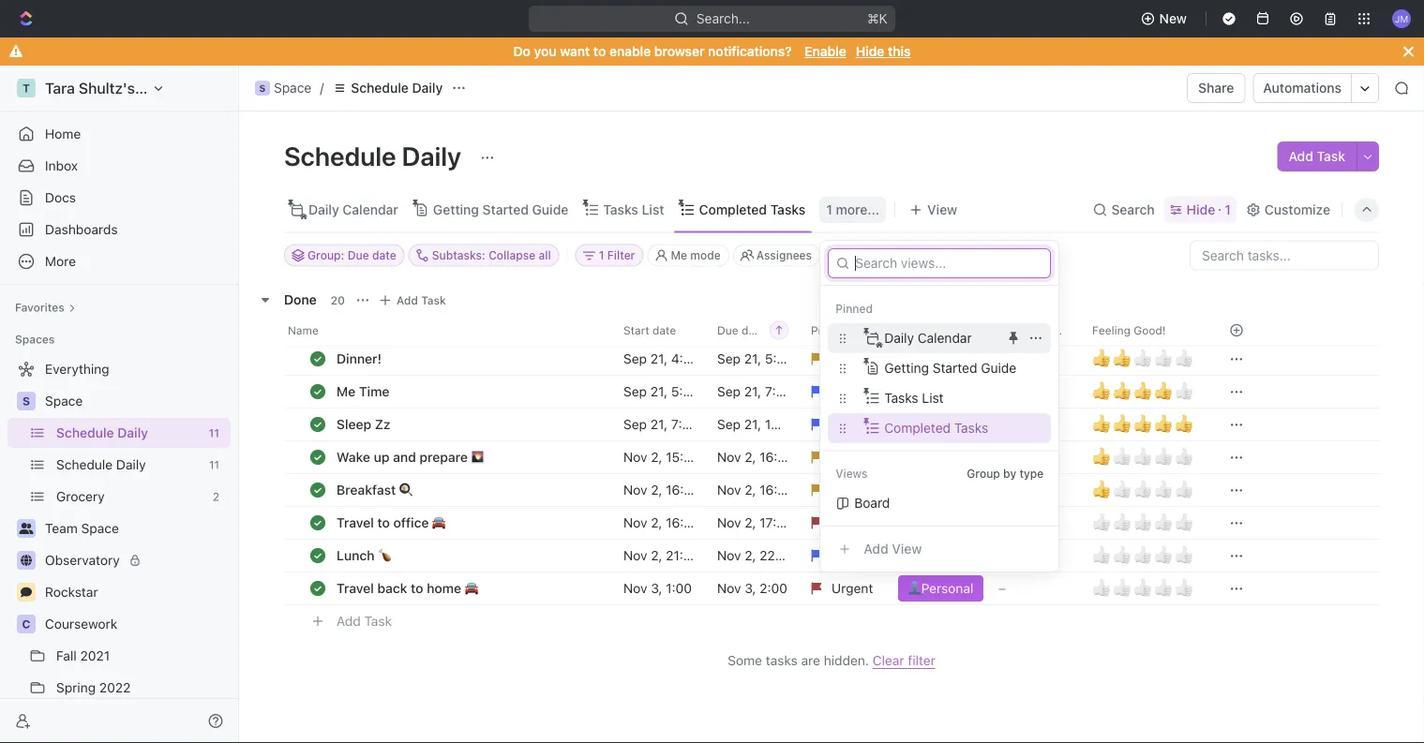 Task type: describe. For each thing, give the bounding box(es) containing it.
/
[[320, 80, 324, 96]]

hide for hide 1
[[1187, 202, 1216, 218]]

3 feeling good! custom field. :5 .of. 5 element from the left
[[1134, 413, 1155, 435]]

go
[[337, 286, 354, 301]]

group by type button
[[960, 462, 1052, 485]]

hide button
[[837, 244, 877, 267]]

feeling good! custom field. :1 .of. 5 element for breakfast 🍳
[[1093, 478, 1113, 501]]

views
[[836, 467, 868, 480]]

travel for travel to office 🚘
[[337, 515, 374, 531]]

add view
[[864, 542, 922, 557]]

add up customize at the right top of page
[[1289, 149, 1314, 164]]

0 vertical spatial completed tasks link
[[696, 197, 806, 223]]

travel to office 🚘
[[337, 515, 446, 531]]

1 horizontal spatial daily calendar
[[885, 331, 972, 346]]

wake
[[337, 450, 371, 465]]

1
[[1225, 202, 1231, 218]]

to inside the "travel to office 🚘" link
[[378, 515, 390, 531]]

sleep zz
[[337, 417, 391, 432]]

you
[[534, 44, 557, 59]]

type
[[1020, 467, 1044, 480]]

3 feeling good! custom field. :4 .of. 5 element from the left
[[1134, 380, 1155, 402]]

space link
[[45, 386, 227, 416]]

docs link
[[8, 183, 231, 213]]

– for to
[[999, 515, 1006, 531]]

completed for "completed tasks" link to the top
[[699, 202, 767, 218]]

– for up
[[999, 450, 1006, 465]]

board link
[[855, 489, 1048, 519]]

0 horizontal spatial completed tasks
[[699, 202, 806, 218]]

1 vertical spatial space, , element
[[17, 392, 36, 411]]

search...
[[697, 11, 750, 26]]

0 vertical spatial started
[[483, 202, 529, 218]]

s space /
[[259, 80, 324, 96]]

coursework, , element
[[17, 615, 36, 634]]

– button for to
[[988, 507, 1082, 540]]

1 vertical spatial schedule daily
[[284, 140, 467, 171]]

sidebar navigation
[[0, 66, 239, 744]]

c
[[22, 618, 30, 631]]

👍 👍 👍 👍
[[1093, 380, 1173, 402]]

do you want to enable browser notifications? enable hide this
[[514, 44, 911, 59]]

0 vertical spatial add task button
[[1278, 142, 1357, 172]]

zz
[[375, 417, 391, 432]]

add right go home
[[397, 294, 418, 307]]

🍗
[[378, 548, 391, 564]]

– button for zz
[[988, 408, 1082, 442]]

customize button
[[1241, 197, 1337, 223]]

new button
[[1134, 4, 1199, 34]]

filter
[[908, 653, 936, 669]]

⌘k
[[868, 11, 888, 26]]

1 horizontal spatial getting started guide link
[[885, 354, 1048, 384]]

back
[[378, 581, 408, 597]]

favorites button
[[8, 296, 83, 319]]

1 horizontal spatial space
[[274, 80, 312, 96]]

2 feeling good! custom field. :3 .of. 5 element from the left
[[1113, 314, 1134, 337]]

0 horizontal spatial getting started guide
[[433, 202, 569, 218]]

2 – from the top
[[999, 351, 1006, 367]]

me time link
[[332, 378, 609, 406]]

home link
[[8, 119, 231, 149]]

add view button
[[823, 526, 1059, 565]]

5 feeling good! custom field. :5 .of. 5 element from the left
[[1175, 413, 1196, 435]]

enable
[[610, 44, 651, 59]]

1 feeling good! custom field. :2 .of. 5 element from the left
[[1093, 347, 1113, 370]]

travel to office 🚘 link
[[332, 510, 609, 537]]

0 vertical spatial 🚘
[[433, 515, 446, 531]]

feeling good! custom field. :1 .of. 5 element for wake up and prepare 🌄
[[1093, 446, 1113, 468]]

sleep
[[337, 417, 372, 432]]

lunch 🍗
[[337, 548, 391, 564]]

want
[[560, 44, 590, 59]]

2 – button from the top
[[988, 342, 1082, 376]]

list for tasks list link to the right
[[922, 391, 944, 406]]

coursework link
[[45, 610, 227, 640]]

and
[[393, 450, 416, 465]]

dashboards
[[45, 222, 118, 237]]

2 horizontal spatial add task
[[1289, 149, 1346, 164]]

tasks list for leftmost tasks list link
[[603, 202, 665, 218]]

office
[[394, 515, 429, 531]]

2 feeling good! custom field. :2 .of. 5 element from the left
[[1113, 347, 1134, 370]]

0 vertical spatial guide
[[532, 202, 569, 218]]

view
[[892, 542, 922, 557]]

0 horizontal spatial tasks list link
[[600, 197, 665, 223]]

breakfast 🍳 link
[[332, 477, 609, 504]]

pinned
[[836, 302, 873, 315]]

0 vertical spatial getting
[[433, 202, 479, 218]]

prepare
[[420, 450, 468, 465]]

sleep zz link
[[332, 411, 609, 439]]

3 feeling good! custom field. :3 .of. 5 element from the left
[[1134, 314, 1155, 337]]

new
[[1160, 11, 1188, 26]]

search button
[[1088, 197, 1161, 223]]

time
[[359, 384, 390, 400]]

up
[[374, 450, 390, 465]]

lunch
[[337, 548, 375, 564]]

enable
[[805, 44, 847, 59]]

browser
[[655, 44, 705, 59]]

me time
[[337, 384, 390, 400]]

1 vertical spatial guide
[[981, 361, 1017, 376]]

lunch 🍗 link
[[332, 543, 609, 570]]

do
[[514, 44, 531, 59]]

assignees button
[[733, 244, 821, 267]]

schedule daily link
[[328, 77, 448, 99]]

4 feeling good! custom field. :5 .of. 5 element from the left
[[1155, 413, 1175, 435]]

clear filter
[[873, 653, 936, 669]]

clear filter link
[[873, 653, 936, 670]]

– button for up
[[988, 441, 1082, 475]]

1 horizontal spatial completed tasks link
[[885, 414, 1048, 444]]

breakfast 🍳
[[337, 483, 413, 498]]

20
[[331, 294, 345, 307]]

🌄
[[471, 450, 485, 465]]

me
[[337, 384, 356, 400]]

1 horizontal spatial add task
[[397, 294, 446, 307]]



Task type: vqa. For each thing, say whether or not it's contained in the screenshot.
BUSINESS TIME image
no



Task type: locate. For each thing, give the bounding box(es) containing it.
completed tasks link up group
[[885, 414, 1048, 444]]

1 vertical spatial home
[[358, 286, 394, 301]]

leg day!
[[999, 318, 1052, 334]]

dinner! link
[[332, 346, 609, 373]]

– button
[[988, 277, 1082, 310], [988, 342, 1082, 376], [988, 408, 1082, 442], [988, 441, 1082, 475], [988, 507, 1082, 540], [988, 572, 1082, 606]]

add task button down back
[[328, 611, 400, 633]]

1 vertical spatial s
[[22, 395, 30, 408]]

share button
[[1188, 73, 1246, 103]]

0 horizontal spatial daily calendar
[[309, 202, 399, 218]]

completed tasks link up assignees button
[[696, 197, 806, 223]]

2 feeling good! custom field. :5 .of. 5 element from the left
[[1113, 413, 1134, 435]]

coursework
[[45, 617, 117, 632]]

daily calendar
[[309, 202, 399, 218], [885, 331, 972, 346]]

feeling good! custom field. :1 .of. 5 element down 👍 👍 👍 👍 👍
[[1093, 446, 1113, 468]]

🚘 right office
[[433, 515, 446, 531]]

– button for back
[[988, 572, 1082, 606]]

0 horizontal spatial space, , element
[[17, 392, 36, 411]]

s left /
[[259, 83, 266, 93]]

hide up "pinned"
[[844, 249, 869, 262]]

group
[[967, 467, 1001, 480]]

to right the want at the top
[[594, 44, 606, 59]]

0 vertical spatial schedule
[[351, 80, 409, 96]]

completed
[[699, 202, 767, 218], [885, 421, 951, 436]]

0 horizontal spatial task
[[364, 614, 392, 630]]

hide left this
[[856, 44, 885, 59]]

space, , element
[[255, 81, 270, 96], [17, 392, 36, 411]]

0 horizontal spatial completed
[[699, 202, 767, 218]]

s inside tree
[[22, 395, 30, 408]]

4 feeling good! custom field. :4 .of. 5 element from the left
[[1155, 380, 1175, 402]]

notifications?
[[708, 44, 792, 59]]

space down spaces
[[45, 393, 83, 409]]

s for s
[[22, 395, 30, 408]]

travel down lunch
[[337, 581, 374, 597]]

this
[[888, 44, 911, 59]]

home inside sidebar navigation
[[45, 126, 81, 142]]

hide inside 'button'
[[844, 249, 869, 262]]

feeling good! custom field. :1 .of. 5 element
[[1093, 446, 1113, 468], [1093, 478, 1113, 501]]

tree containing space
[[8, 355, 231, 744]]

daily calendar link up the go
[[305, 197, 399, 223]]

1 horizontal spatial task
[[421, 294, 446, 307]]

1 feeling good! custom field. :4 .of. 5 element from the left
[[1093, 380, 1113, 402]]

completed tasks up group
[[885, 421, 989, 436]]

leg
[[999, 318, 1021, 334]]

0 horizontal spatial started
[[483, 202, 529, 218]]

customize
[[1265, 202, 1331, 218]]

space, , element down spaces
[[17, 392, 36, 411]]

1 horizontal spatial started
[[933, 361, 978, 376]]

travel back to home 🚘
[[337, 581, 478, 597]]

🚘 inside 'link'
[[465, 581, 478, 597]]

schedule daily right /
[[351, 80, 443, 96]]

travel
[[337, 515, 374, 531], [337, 581, 374, 597]]

0 horizontal spatial getting started guide link
[[429, 197, 569, 223]]

to left office
[[378, 515, 390, 531]]

0 horizontal spatial space
[[45, 393, 83, 409]]

list for leftmost tasks list link
[[642, 202, 665, 218]]

1 vertical spatial to
[[378, 515, 390, 531]]

task up customize at the right top of page
[[1318, 149, 1346, 164]]

daily calendar link down search views... text box
[[885, 324, 999, 354]]

1 vertical spatial daily calendar
[[885, 331, 972, 346]]

2 feeling good! custom field. :4 .of. 5 element from the left
[[1113, 380, 1134, 402]]

1 vertical spatial daily calendar link
[[885, 324, 999, 354]]

1 vertical spatial hide
[[1187, 202, 1216, 218]]

completed tasks link
[[696, 197, 806, 223], [885, 414, 1048, 444]]

completed up assignees button
[[699, 202, 767, 218]]

1 horizontal spatial to
[[411, 581, 424, 597]]

feeling good! custom field. :1 .of. 5 element right type
[[1093, 478, 1113, 501]]

getting started guide link
[[429, 197, 569, 223], [885, 354, 1048, 384]]

0 vertical spatial travel
[[337, 515, 374, 531]]

1 – button from the top
[[988, 277, 1082, 310]]

1 feeling good! custom field. :1 .of. 5 element from the top
[[1093, 446, 1113, 468]]

s inside s space /
[[259, 83, 266, 93]]

hide
[[856, 44, 885, 59], [1187, 202, 1216, 218], [844, 249, 869, 262]]

clear
[[873, 653, 905, 669]]

1 horizontal spatial calendar
[[918, 331, 972, 346]]

feeling good! custom field. :3 .of. 5 element
[[1093, 314, 1113, 337], [1113, 314, 1134, 337], [1134, 314, 1155, 337]]

1 feeling good! custom field. :5 .of. 5 element from the left
[[1093, 413, 1113, 435]]

inbox
[[45, 158, 78, 174]]

0 horizontal spatial tasks list
[[603, 202, 665, 218]]

1 vertical spatial getting started guide link
[[885, 354, 1048, 384]]

getting
[[433, 202, 479, 218], [885, 361, 930, 376]]

0 vertical spatial tasks list link
[[600, 197, 665, 223]]

2 feeling good! custom field. :1 .of. 5 element from the top
[[1093, 478, 1113, 501]]

Search tasks... text field
[[1191, 242, 1379, 270]]

started
[[483, 202, 529, 218], [933, 361, 978, 376]]

0 vertical spatial task
[[1318, 149, 1346, 164]]

1 feeling good! custom field. :3 .of. 5 element from the left
[[1093, 314, 1113, 337]]

search
[[1112, 202, 1155, 218]]

breakfast
[[337, 483, 396, 498]]

feeling good! custom field. :5 .of. 5 element
[[1093, 413, 1113, 435], [1113, 413, 1134, 435], [1134, 413, 1155, 435], [1155, 413, 1175, 435], [1175, 413, 1196, 435]]

calendar up go home
[[343, 202, 399, 218]]

daily calendar down search views... text box
[[885, 331, 972, 346]]

inbox link
[[8, 151, 231, 181]]

2 vertical spatial add task button
[[328, 611, 400, 633]]

👍 👍
[[1093, 347, 1132, 369]]

space, , element left /
[[255, 81, 270, 96]]

0 horizontal spatial completed tasks link
[[696, 197, 806, 223]]

home right the go
[[358, 286, 394, 301]]

feeling good! custom field. :4 .of. 5 element
[[1093, 380, 1113, 402], [1113, 380, 1134, 402], [1134, 380, 1155, 402], [1155, 380, 1175, 402]]

completed tasks up assignees button
[[699, 202, 806, 218]]

calendar left leg
[[918, 331, 972, 346]]

day!
[[1025, 318, 1052, 334]]

0 horizontal spatial list
[[642, 202, 665, 218]]

go home
[[337, 286, 394, 301]]

leg day! button
[[988, 310, 1082, 343]]

schedule
[[351, 80, 409, 96], [284, 140, 396, 171]]

0 vertical spatial to
[[594, 44, 606, 59]]

travel inside 'link'
[[337, 581, 374, 597]]

add down lunch
[[337, 614, 361, 630]]

0 vertical spatial add task
[[1289, 149, 1346, 164]]

1 travel from the top
[[337, 515, 374, 531]]

5 – from the top
[[999, 515, 1006, 531]]

wake up and prepare 🌄 link
[[332, 444, 609, 471]]

share
[[1199, 80, 1235, 96]]

2 travel from the top
[[337, 581, 374, 597]]

by
[[1004, 467, 1017, 480]]

1 vertical spatial add task
[[397, 294, 446, 307]]

board
[[855, 496, 891, 511]]

–
[[999, 286, 1006, 301], [999, 351, 1006, 367], [999, 417, 1006, 432], [999, 450, 1006, 465], [999, 515, 1006, 531], [999, 581, 1006, 597]]

3 – button from the top
[[988, 408, 1082, 442]]

0 horizontal spatial add task
[[337, 614, 392, 630]]

space left /
[[274, 80, 312, 96]]

0 vertical spatial tasks list
[[603, 202, 665, 218]]

0 vertical spatial s
[[259, 83, 266, 93]]

1 horizontal spatial getting
[[885, 361, 930, 376]]

3 – from the top
[[999, 417, 1006, 432]]

0 horizontal spatial to
[[378, 515, 390, 531]]

1 vertical spatial tasks list link
[[885, 384, 1048, 414]]

– for zz
[[999, 417, 1006, 432]]

add task
[[1289, 149, 1346, 164], [397, 294, 446, 307], [337, 614, 392, 630]]

schedule daily down schedule daily link
[[284, 140, 467, 171]]

add task right go home
[[397, 294, 446, 307]]

travel up lunch
[[337, 515, 374, 531]]

👍 👍 👍
[[1093, 314, 1153, 336]]

1 horizontal spatial completed tasks
[[885, 421, 989, 436]]

1 vertical spatial schedule
[[284, 140, 396, 171]]

1 horizontal spatial space, , element
[[255, 81, 270, 96]]

0 vertical spatial completed
[[699, 202, 767, 218]]

add task button right the go
[[374, 289, 454, 312]]

space inside tree
[[45, 393, 83, 409]]

1 vertical spatial space
[[45, 393, 83, 409]]

dinner!
[[337, 351, 382, 367]]

1 vertical spatial feeling good! custom field. :1 .of. 5 element
[[1093, 478, 1113, 501]]

dashboards link
[[8, 215, 231, 245]]

wake up and prepare 🌄
[[337, 450, 485, 465]]

spaces
[[15, 333, 55, 346]]

1 vertical spatial list
[[922, 391, 944, 406]]

1 horizontal spatial completed
[[885, 421, 951, 436]]

0 vertical spatial getting started guide link
[[429, 197, 569, 223]]

1 horizontal spatial home
[[358, 286, 394, 301]]

tree
[[8, 355, 231, 744]]

tasks list link
[[600, 197, 665, 223], [885, 384, 1048, 414]]

0 vertical spatial hide
[[856, 44, 885, 59]]

go home link
[[332, 280, 609, 307]]

0 vertical spatial space, , element
[[255, 81, 270, 96]]

schedule down /
[[284, 140, 396, 171]]

getting started guide
[[433, 202, 569, 218], [885, 361, 1017, 376]]

1 horizontal spatial s
[[259, 83, 266, 93]]

6 – from the top
[[999, 581, 1006, 597]]

home
[[427, 581, 462, 597]]

0 vertical spatial daily calendar link
[[305, 197, 399, 223]]

🚘
[[433, 515, 446, 531], [465, 581, 478, 597]]

favorites
[[15, 301, 64, 314]]

add left the view
[[864, 542, 889, 557]]

0 vertical spatial home
[[45, 126, 81, 142]]

0 horizontal spatial guide
[[532, 202, 569, 218]]

0 vertical spatial completed tasks
[[699, 202, 806, 218]]

daily
[[412, 80, 443, 96], [402, 140, 461, 171], [309, 202, 339, 218], [885, 331, 915, 346]]

1 – from the top
[[999, 286, 1006, 301]]

0 vertical spatial calendar
[[343, 202, 399, 218]]

to right back
[[411, 581, 424, 597]]

2 vertical spatial add task
[[337, 614, 392, 630]]

feeling good! custom field. :2 .of. 5 element
[[1093, 347, 1113, 370], [1113, 347, 1134, 370]]

add task button up customize at the right top of page
[[1278, 142, 1357, 172]]

completed for right "completed tasks" link
[[885, 421, 951, 436]]

0 vertical spatial schedule daily
[[351, 80, 443, 96]]

task down back
[[364, 614, 392, 630]]

1 horizontal spatial tasks list link
[[885, 384, 1048, 414]]

home up inbox
[[45, 126, 81, 142]]

Search views... text field
[[840, 256, 1044, 271]]

1 vertical spatial travel
[[337, 581, 374, 597]]

getting started guide down leg
[[885, 361, 1017, 376]]

completed tasks
[[699, 202, 806, 218], [885, 421, 989, 436]]

to inside travel back to home 🚘 'link'
[[411, 581, 424, 597]]

4 – button from the top
[[988, 441, 1082, 475]]

task right go home
[[421, 294, 446, 307]]

1 vertical spatial getting
[[885, 361, 930, 376]]

1 vertical spatial add task button
[[374, 289, 454, 312]]

1 vertical spatial calendar
[[918, 331, 972, 346]]

getting started guide link up go home link
[[429, 197, 569, 223]]

automations button
[[1255, 74, 1352, 102]]

1 horizontal spatial list
[[922, 391, 944, 406]]

2 vertical spatial to
[[411, 581, 424, 597]]

1 horizontal spatial daily calendar link
[[885, 324, 999, 354]]

automations
[[1264, 80, 1342, 96]]

docs
[[45, 190, 76, 205]]

1 vertical spatial completed tasks
[[885, 421, 989, 436]]

0 horizontal spatial calendar
[[343, 202, 399, 218]]

getting started guide link down leg
[[885, 354, 1048, 384]]

add inside add view button
[[864, 542, 889, 557]]

0 horizontal spatial home
[[45, 126, 81, 142]]

s down spaces
[[22, 395, 30, 408]]

hide left 1
[[1187, 202, 1216, 218]]

2 vertical spatial hide
[[844, 249, 869, 262]]

0 horizontal spatial getting
[[433, 202, 479, 218]]

add task down back
[[337, 614, 392, 630]]

🍳
[[399, 483, 413, 498]]

add view button
[[830, 535, 1052, 565]]

1 horizontal spatial getting started guide
[[885, 361, 1017, 376]]

2 horizontal spatial to
[[594, 44, 606, 59]]

completed up board link
[[885, 421, 951, 436]]

6 – button from the top
[[988, 572, 1082, 606]]

tasks list for tasks list link to the right
[[885, 391, 944, 406]]

1 vertical spatial completed
[[885, 421, 951, 436]]

done
[[284, 292, 317, 308]]

1 horizontal spatial 🚘
[[465, 581, 478, 597]]

daily calendar up the go
[[309, 202, 399, 218]]

1 vertical spatial started
[[933, 361, 978, 376]]

– for back
[[999, 581, 1006, 597]]

0 vertical spatial getting started guide
[[433, 202, 569, 218]]

add task button
[[1278, 142, 1357, 172], [374, 289, 454, 312], [328, 611, 400, 633]]

0 horizontal spatial 🚘
[[433, 515, 446, 531]]

4 – from the top
[[999, 450, 1006, 465]]

5 – button from the top
[[988, 507, 1082, 540]]

0 vertical spatial list
[[642, 202, 665, 218]]

0 vertical spatial feeling good! custom field. :1 .of. 5 element
[[1093, 446, 1113, 468]]

1 horizontal spatial tasks list
[[885, 391, 944, 406]]

getting started guide up go home link
[[433, 202, 569, 218]]

👍 👍 👍 👍 👍
[[1093, 413, 1194, 435]]

travel for travel back to home 🚘
[[337, 581, 374, 597]]

0 vertical spatial daily calendar
[[309, 202, 399, 218]]

group by type
[[967, 467, 1044, 480]]

tree inside sidebar navigation
[[8, 355, 231, 744]]

🚘 right 'home'
[[465, 581, 478, 597]]

1 vertical spatial task
[[421, 294, 446, 307]]

hide for hide
[[844, 249, 869, 262]]

2 vertical spatial task
[[364, 614, 392, 630]]

add task up customize at the right top of page
[[1289, 149, 1346, 164]]

1 vertical spatial getting started guide
[[885, 361, 1017, 376]]

schedule daily inside schedule daily link
[[351, 80, 443, 96]]

0 vertical spatial space
[[274, 80, 312, 96]]

s for s space /
[[259, 83, 266, 93]]

hide 1
[[1187, 202, 1231, 218]]

2 horizontal spatial task
[[1318, 149, 1346, 164]]

0 horizontal spatial s
[[22, 395, 30, 408]]

schedule right /
[[351, 80, 409, 96]]

assignees
[[757, 249, 812, 262]]

1 vertical spatial tasks list
[[885, 391, 944, 406]]



